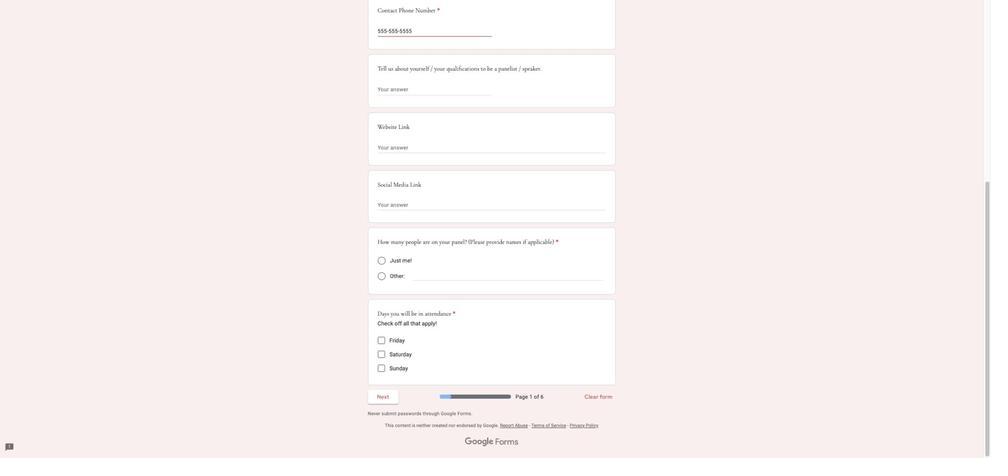 Task type: locate. For each thing, give the bounding box(es) containing it.
2 vertical spatial heading
[[378, 309, 456, 318]]

None radio
[[378, 273, 385, 281]]

2 vertical spatial required question element
[[451, 309, 456, 318]]

required question element
[[436, 6, 440, 15], [554, 238, 559, 247], [451, 309, 456, 318]]

Sunday checkbox
[[378, 365, 385, 372]]

2 heading from the top
[[378, 238, 559, 247]]

0 horizontal spatial required question element
[[436, 6, 440, 15]]

1 vertical spatial heading
[[378, 238, 559, 247]]

None text field
[[378, 27, 492, 36], [378, 85, 492, 94], [378, 143, 606, 153], [378, 201, 606, 210], [378, 27, 492, 36], [378, 85, 492, 94], [378, 143, 606, 153], [378, 201, 606, 210]]

saturday image
[[378, 352, 384, 358]]

1 horizontal spatial required question element
[[451, 309, 456, 318]]

0 vertical spatial heading
[[378, 6, 440, 15]]

heading
[[378, 6, 440, 15], [378, 238, 559, 247], [378, 309, 456, 318]]

report a problem to google image
[[5, 443, 14, 452]]

1 vertical spatial required question element
[[554, 238, 559, 247]]

list
[[368, 0, 616, 385], [378, 334, 606, 376]]

Other response text field
[[413, 272, 603, 280]]

progress bar
[[440, 395, 511, 399]]



Task type: describe. For each thing, give the bounding box(es) containing it.
google image
[[465, 438, 494, 447]]

3 heading from the top
[[378, 309, 456, 318]]

Just me! radio
[[378, 257, 385, 265]]

friday image
[[378, 338, 384, 344]]

2 horizontal spatial required question element
[[554, 238, 559, 247]]

1 heading from the top
[[378, 6, 440, 15]]

just me! image
[[378, 257, 385, 265]]

sunday image
[[378, 366, 384, 372]]

0 vertical spatial required question element
[[436, 6, 440, 15]]

Saturday checkbox
[[378, 351, 385, 358]]

Friday checkbox
[[378, 337, 385, 344]]



Task type: vqa. For each thing, say whether or not it's contained in the screenshot.
3rd heading from the top
yes



